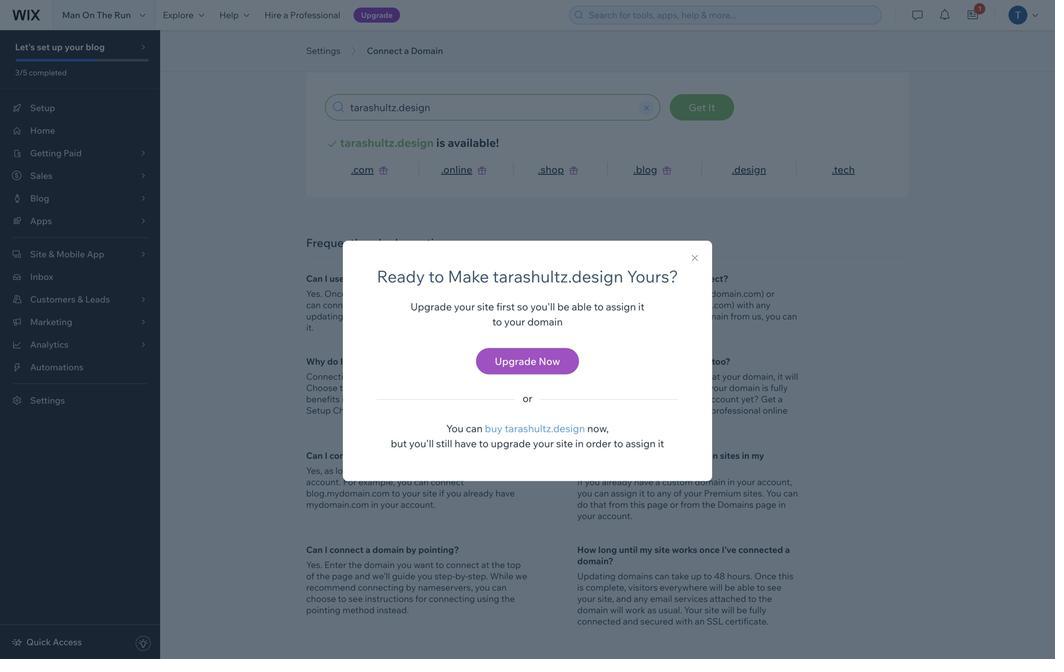 Task type: vqa. For each thing, say whether or not it's contained in the screenshot.


Task type: describe. For each thing, give the bounding box(es) containing it.
have up complete
[[649, 394, 669, 405]]

get inside button
[[689, 101, 706, 114]]

professional
[[290, 9, 340, 20]]

do inside what domain do you want to connect to man on the run? enter the web address you want for your site. it can be a domain you want to buy or one you already own.
[[407, 24, 423, 39]]

you've
[[348, 288, 375, 299]]

checklist
[[333, 405, 371, 416]]

you down step.
[[475, 582, 490, 593]]

get it button
[[670, 94, 734, 121]]

upgraded
[[377, 288, 417, 299]]

in right sites
[[742, 450, 750, 461]]

connect up by-
[[446, 560, 479, 571]]

if inside what type of domain can i connect? you can use any domain (e.g., mydomain.com) or subdomain (e.g., shop.mydomain.com) with any ending you want. if you buy a domain from us, you can use it for any site you own.
[[649, 311, 655, 322]]

you inside what type of domain can i connect? you can use any domain (e.g., mydomain.com) or subdomain (e.g., shop.mydomain.com) with any ending you want. if you buy a domain from us, you can use it for any site you own.
[[577, 288, 593, 299]]

your inside how long until my site works once i've connected a domain? updating domains can take up to 48 hours. once this is complete, visitors everywhere will be able to see your site, and any email services attached to the domain will work as usual. your site will be fully connected and secured with an ssl certificate.
[[577, 594, 596, 605]]

2 horizontal spatial use
[[611, 288, 626, 299]]

you down somewhere
[[477, 311, 492, 322]]

have inside "can i connect a subdomain to my site? yes, as long as the main domain is in the same wix account. for example, you can connect blog.mydomain.com to your site if you already have mydomain.com in your account."
[[496, 488, 515, 499]]

settings inside sidebar 'element'
[[30, 395, 65, 406]]

want inside can i connect a domain by pointing? yes. enter the domain you want to connect at the top of the page and we'll guide you step-by-step. while we recommend connecting by nameservers, you can choose to see instructions for connecting using the pointing method instead.
[[414, 560, 434, 571]]

i down frequently
[[325, 273, 328, 284]]

what for what type of domain can i connect?
[[577, 273, 600, 284]]

. for design
[[732, 163, 734, 176]]

upgrade
[[491, 438, 531, 450]]

connect up for
[[330, 450, 364, 461]]

1 vertical spatial blog
[[636, 163, 657, 176]]

do down order
[[598, 450, 609, 461]]

2 vertical spatial use
[[577, 322, 592, 333]]

domain inside why do i need a premium plan to connect a domain? connecting a custom domain is a premium feature. choose the right plan for you and enjoy premium benefits including an ad-free site, a personalized seo setup checklist and more.
[[395, 371, 426, 382]]

in down site? on the left bottom of page
[[446, 465, 453, 476]]

can for can i use a domain i already have? yes. once you've upgraded with a premium plan, you can connect a domain you bought somewhere else by updating your domain settings. we'll walk you through it.
[[306, 273, 323, 284]]

feature.
[[483, 371, 514, 382]]

1 button
[[959, 0, 987, 30]]

can inside you can buy tarashultz.design now, but you'll still have to upgrade your site in order to assign it
[[466, 422, 483, 435]]

visitors
[[628, 582, 658, 593]]

a inside can i connect a domain by pointing? yes. enter the domain you want to connect at the top of the page and we'll guide you step-by-step. while we recommend connecting by nameservers, you can choose to see instructions for connecting using the pointing method instead.
[[366, 545, 371, 556]]

subdomain inside "can i connect a subdomain to my site? yes, as long as the main domain is in the same wix account. for example, you can connect blog.mydomain.com to your site if you already have mydomain.com in your account."
[[373, 450, 420, 461]]

enter inside can i connect a domain by pointing? yes. enter the domain you want to connect at the top of the page and we'll guide you step-by-step. while we recommend connecting by nameservers, you can choose to see instructions for connecting using the pointing method instead.
[[324, 560, 346, 571]]

man inside what domain do you want to connect to man on the run? enter the web address you want for your site. it can be a domain you want to buy or one you already own.
[[563, 24, 589, 39]]

a inside button
[[404, 45, 409, 56]]

for inside what domain do you want to connect to man on the run? enter the web address you want for your site. it can be a domain you want to buy or one you already own.
[[476, 40, 490, 53]]

a inside what type of domain can i connect? you can use any domain (e.g., mydomain.com) or subdomain (e.g., shop.mydomain.com) with any ending you want. if you buy a domain from us, you can use it for any site you own.
[[691, 311, 696, 322]]

connect?
[[689, 273, 729, 284]]

can inside can i use a domain i already have? yes. once you've upgraded with a premium plan, you can connect a domain you bought somewhere else by updating your domain settings. we'll walk you through it.
[[306, 300, 321, 311]]

long inside "can i connect a subdomain to my site? yes, as long as the main domain is in the same wix account. for example, you can connect blog.mydomain.com to your site if you already have mydomain.com in your account."
[[336, 465, 354, 476]]

your down the between
[[684, 488, 702, 499]]

1 vertical spatial connected
[[577, 616, 621, 627]]

you up that
[[577, 488, 592, 499]]

too?
[[712, 356, 731, 367]]

site?
[[447, 450, 467, 461]]

your down the too?
[[722, 371, 741, 382]]

or inside what domain do you want to connect to man on the run? enter the web address you want for your site. it can be a domain you want to buy or one you already own.
[[700, 40, 710, 53]]

how for how do i move a domain between sites in my account? if you already have a custom domain in your account, you can assign it to any of your premium sites. you can do that from this page or from the domains page in your account.
[[577, 450, 596, 461]]

at inside can i connect a domain by pointing? yes. enter the domain you want to connect at the top of the page and we'll guide you step-by-step. while we recommend connecting by nameservers, you can choose to see instructions for connecting using the pointing method instead.
[[481, 560, 490, 571]]

settings.
[[399, 311, 434, 322]]

for inside what type of domain can i connect? you can use any domain (e.g., mydomain.com) or subdomain (e.g., shop.mydomain.com) with any ending you want. if you buy a domain from us, you can use it for any site you own.
[[601, 322, 613, 333]]

. design
[[732, 163, 766, 176]]

complete,
[[586, 582, 626, 593]]

my inside the can i connect my email address too? yes. if you have an email address at your domain, it will continue working as usual when your domain is fully connected. don't have an email account yet? get a business email to complete your professional online presence.
[[637, 356, 650, 367]]

recommend
[[306, 582, 356, 593]]

already inside can i use a domain i already have? yes. once you've upgraded with a premium plan, you can connect a domain you bought somewhere else by updating your domain settings. we'll walk you through it.
[[392, 273, 423, 284]]

your
[[684, 605, 703, 616]]

yes. for can i connect my email address too? yes. if you have an email address at your domain, it will continue working as usual when your domain is fully connected. don't have an email account yet? get a business email to complete your professional online presence.
[[577, 371, 594, 382]]

it inside 'get it' button
[[708, 101, 715, 114]]

including
[[342, 394, 380, 405]]

plan,
[[485, 288, 504, 299]]

your up account
[[709, 383, 727, 394]]

will left work
[[610, 605, 624, 616]]

secured
[[641, 616, 674, 627]]

48
[[714, 571, 725, 582]]

yours?
[[627, 266, 678, 287]]

but
[[391, 438, 407, 450]]

inbox link
[[0, 266, 160, 288]]

site inside "can i connect a subdomain to my site? yes, as long as the main domain is in the same wix account. for example, you can connect blog.mydomain.com to your site if you already have mydomain.com in your account."
[[422, 488, 437, 499]]

you right want. at the top of page
[[657, 311, 672, 322]]

an down usual
[[670, 394, 680, 405]]

take
[[672, 571, 689, 582]]

is inside "can i connect a subdomain to my site? yes, as long as the main domain is in the same wix account. for example, you can connect blog.mydomain.com to your site if you already have mydomain.com in your account."
[[437, 465, 444, 476]]

an up "working"
[[642, 371, 652, 382]]

or inside what type of domain can i connect? you can use any domain (e.g., mydomain.com) or subdomain (e.g., shop.mydomain.com) with any ending you want. if you buy a domain from us, you can use it for any site you own.
[[766, 288, 775, 299]]

us,
[[752, 311, 764, 322]]

while
[[490, 571, 514, 582]]

enjoy
[[444, 383, 467, 394]]

site up ssl
[[705, 605, 720, 616]]

you down run?
[[624, 40, 641, 53]]

or inside how do i move a domain between sites in my account? if you already have a custom domain in your account, you can assign it to any of your premium sites. you can do that from this page or from the domains page in your account.
[[670, 499, 679, 510]]

don't
[[625, 394, 647, 405]]

you'll inside upgrade your site first so you'll be able to assign it to your domain
[[531, 301, 555, 313]]

assign inside how do i move a domain between sites in my account? if you already have a custom domain in your account, you can assign it to any of your premium sites. you can do that from this page or from the domains page in your account.
[[611, 488, 637, 499]]

you down upgraded
[[398, 300, 413, 311]]

see inside how long until my site works once i've connected a domain? updating domains can take up to 48 hours. once this is complete, visitors everywhere will be able to see your site, and any email services attached to the domain will work as usual. your site will be fully connected and secured with an ssl certificate.
[[767, 582, 782, 593]]

why
[[306, 356, 325, 367]]

once
[[700, 545, 720, 556]]

hire
[[265, 9, 282, 20]]

of inside can i connect a domain by pointing? yes. enter the domain you want to connect at the top of the page and we'll guide you step-by-step. while we recommend connecting by nameservers, you can choose to see instructions for connecting using the pointing method instead.
[[306, 571, 314, 582]]

it.
[[306, 322, 314, 333]]

with inside what type of domain can i connect? you can use any domain (e.g., mydomain.com) or subdomain (e.g., shop.mydomain.com) with any ending you want. if you buy a domain from us, you can use it for any site you own.
[[737, 300, 754, 311]]

professional
[[711, 405, 761, 416]]

0 vertical spatial online
[[444, 163, 472, 176]]

will down attached
[[722, 605, 735, 616]]

0 horizontal spatial (e.g.,
[[625, 300, 645, 311]]

else
[[497, 300, 513, 311]]

help button
[[212, 0, 257, 30]]

blog.mydomain.com
[[306, 488, 390, 499]]

and left more.
[[373, 405, 388, 416]]

i inside why do i need a premium plan to connect a domain? connecting a custom domain is a premium feature. choose the right plan for you and enjoy premium benefits including an ad-free site, a personalized seo setup checklist and more.
[[340, 356, 343, 367]]

you down account?
[[585, 477, 600, 488]]

your down make
[[454, 301, 475, 313]]

1 horizontal spatial connected
[[739, 545, 783, 556]]

my inside how do i move a domain between sites in my account? if you already have a custom domain in your account, you can assign it to any of your premium sites. you can do that from this page or from the domains page in your account.
[[752, 450, 764, 461]]

yes,
[[306, 465, 322, 476]]

and left enjoy at the left bottom of page
[[427, 383, 442, 394]]

this inside how long until my site works once i've connected a domain? updating domains can take up to 48 hours. once this is complete, visitors everywhere will be able to see your site, and any email services attached to the domain will work as usual. your site will be fully connected and secured with an ssl certificate.
[[779, 571, 794, 582]]

can for can i connect a subdomain to my site? yes, as long as the main domain is in the same wix account. for example, you can connect blog.mydomain.com to your site if you already have mydomain.com in your account.
[[306, 450, 323, 461]]

hours.
[[727, 571, 753, 582]]

1 vertical spatial account.
[[401, 499, 436, 510]]

my inside "can i connect a subdomain to my site? yes, as long as the main domain is in the same wix account. for example, you can connect blog.mydomain.com to your site if you already have mydomain.com in your account."
[[432, 450, 445, 461]]

. for com
[[351, 163, 353, 176]]

and inside can i connect a domain by pointing? yes. enter the domain you want to connect at the top of the page and we'll guide you step-by-step. while we recommend connecting by nameservers, you can choose to see instructions for connecting using the pointing method instead.
[[355, 571, 370, 582]]

want.
[[625, 311, 647, 322]]

we
[[516, 571, 527, 582]]

an inside why do i need a premium plan to connect a domain? connecting a custom domain is a premium feature. choose the right plan for you and enjoy premium benefits including an ad-free site, a personalized seo setup checklist and more.
[[382, 394, 392, 405]]

settings link
[[0, 389, 160, 412]]

. for online
[[441, 163, 444, 176]]

address inside what domain do you want to connect to man on the run? enter the web address you want for your site. it can be a domain you want to buy or one you already own.
[[392, 40, 430, 53]]

have up "working"
[[620, 371, 640, 382]]

automations link
[[0, 356, 160, 379]]

explore
[[163, 9, 194, 20]]

complete
[[650, 405, 689, 416]]

a inside "can i connect a subdomain to my site? yes, as long as the main domain is in the same wix account. for example, you can connect blog.mydomain.com to your site if you already have mydomain.com in your account."
[[366, 450, 371, 461]]

with inside how long until my site works once i've connected a domain? updating domains can take up to 48 hours. once this is complete, visitors everywhere will be able to see your site, and any email services attached to the domain will work as usual. your site will be fully connected and secured with an ssl certificate.
[[676, 616, 693, 627]]

1 vertical spatial address
[[676, 356, 710, 367]]

be up attached
[[725, 582, 735, 593]]

let's
[[15, 41, 35, 52]]

premium inside can i use a domain i already have? yes. once you've upgraded with a premium plan, you can connect a domain you bought somewhere else by updating your domain settings. we'll walk you through it.
[[446, 288, 483, 299]]

example,
[[359, 477, 395, 488]]

1 vertical spatial plan
[[377, 383, 394, 394]]

your up sites.
[[737, 477, 755, 488]]

yes. for can i connect a domain by pointing? yes. enter the domain you want to connect at the top of the page and we'll guide you step-by-step. while we recommend connecting by nameservers, you can choose to see instructions for connecting using the pointing method instead.
[[306, 560, 322, 571]]

you right if
[[446, 488, 461, 499]]

1
[[979, 5, 982, 13]]

as right the yes,
[[324, 465, 334, 476]]

a inside the can i connect my email address too? yes. if you have an email address at your domain, it will continue working as usual when your domain is fully connected. don't have an email account yet? get a business email to complete your professional online presence.
[[778, 394, 783, 405]]

you down main
[[397, 477, 412, 488]]

domain,
[[743, 371, 776, 382]]

ending
[[577, 311, 606, 322]]

once inside how long until my site works once i've connected a domain? updating domains can take up to 48 hours. once this is complete, visitors everywhere will be able to see your site, and any email services attached to the domain will work as usual. your site will be fully connected and secured with an ssl certificate.
[[755, 571, 777, 582]]

how for how long until my site works once i've connected a domain? updating domains can take up to 48 hours. once this is complete, visitors everywhere will be able to see your site, and any email services attached to the domain will work as usual. your site will be fully connected and secured with an ssl certificate.
[[577, 545, 596, 556]]

0 horizontal spatial the
[[97, 9, 112, 20]]

in up the domains
[[728, 477, 735, 488]]

first
[[496, 301, 515, 313]]

do left that
[[577, 499, 588, 510]]

move
[[616, 450, 639, 461]]

premium up ad-
[[375, 356, 413, 367]]

of inside how do i move a domain between sites in my account? if you already have a custom domain in your account, you can assign it to any of your premium sites. you can do that from this page or from the domains page in your account.
[[674, 488, 682, 499]]

premium up enjoy at the left bottom of page
[[444, 371, 481, 382]]

connect
[[367, 45, 402, 56]]

free
[[407, 394, 423, 405]]

if inside how do i move a domain between sites in my account? if you already have a custom domain in your account, you can assign it to any of your premium sites. you can do that from this page or from the domains page in your account.
[[577, 477, 583, 488]]

asked
[[367, 236, 398, 250]]

page inside can i connect a domain by pointing? yes. enter the domain you want to connect at the top of the page and we'll guide you step-by-step. while we recommend connecting by nameservers, you can choose to see instructions for connecting using the pointing method instead.
[[332, 571, 353, 582]]

your inside you can buy tarashultz.design now, but you'll still have to upgrade your site in order to assign it
[[533, 438, 554, 450]]

it inside what domain do you want to connect to man on the run? enter the web address you want for your site. it can be a domain you want to buy or one you already own.
[[536, 40, 543, 53]]

up inside sidebar 'element'
[[52, 41, 63, 52]]

man on the run
[[62, 9, 131, 20]]

0 horizontal spatial on
[[82, 9, 95, 20]]

choose
[[306, 594, 336, 605]]

1 horizontal spatial connecting
[[429, 594, 475, 605]]

shop
[[541, 163, 564, 176]]

1 vertical spatial by
[[406, 545, 417, 556]]

what type of domain can i connect? you can use any domain (e.g., mydomain.com) or subdomain (e.g., shop.mydomain.com) with any ending you want. if you buy a domain from us, you can use it for any site you own.
[[577, 273, 797, 333]]

email inside how long until my site works once i've connected a domain? updating domains can take up to 48 hours. once this is complete, visitors everywhere will be able to see your site, and any email services attached to the domain will work as usual. your site will be fully connected and secured with an ssl certificate.
[[650, 594, 672, 605]]

use inside can i use a domain i already have? yes. once you've upgraded with a premium plan, you can connect a domain you bought somewhere else by updating your domain settings. we'll walk you through it.
[[330, 273, 344, 284]]

the inside what domain do you want to connect to man on the run? enter the web address you want for your site. it can be a domain you want to buy or one you already own.
[[353, 40, 368, 53]]

benefits
[[306, 394, 340, 405]]

same
[[471, 465, 493, 476]]

and up work
[[616, 594, 632, 605]]

account,
[[757, 477, 792, 488]]

to inside how do i move a domain between sites in my account? if you already have a custom domain in your account, you can assign it to any of your premium sites. you can do that from this page or from the domains page in your account.
[[647, 488, 655, 499]]

type
[[602, 273, 621, 284]]

can for can i connect a domain by pointing? yes. enter the domain you want to connect at the top of the page and we'll guide you step-by-step. while we recommend connecting by nameservers, you can choose to see instructions for connecting using the pointing method instead.
[[306, 545, 323, 556]]

you up else
[[506, 288, 521, 299]]

can for can i connect my email address too? yes. if you have an email address at your domain, it will continue working as usual when your domain is fully connected. don't have an email account yet? get a business email to complete your professional online presence.
[[577, 356, 594, 367]]

quick access
[[26, 637, 82, 648]]

domains
[[618, 571, 653, 582]]

to inside the can i connect my email address too? yes. if you have an email address at your domain, it will continue working as usual when your domain is fully connected. don't have an email account yet? get a business email to complete your professional online presence.
[[640, 405, 648, 416]]

ssl
[[707, 616, 723, 627]]

1 horizontal spatial settings
[[306, 45, 341, 56]]

connect up recommend
[[330, 545, 364, 556]]

domain inside upgrade your site first so you'll be able to assign it to your domain
[[528, 316, 563, 328]]

how do i move a domain between sites in my account? if you already have a custom domain in your account, you can assign it to any of your premium sites. you can do that from this page or from the domains page in your account.
[[577, 450, 798, 522]]

home
[[30, 125, 55, 136]]

connect inside the can i connect my email address too? yes. if you have an email address at your domain, it will continue working as usual when your domain is fully connected. don't have an email account yet? get a business email to complete your professional online presence.
[[601, 356, 635, 367]]

you left want. at the top of page
[[608, 311, 623, 322]]

set
[[37, 41, 50, 52]]

0 horizontal spatial from
[[609, 499, 628, 510]]

run?
[[637, 24, 668, 39]]

instructions
[[365, 594, 413, 605]]

ready
[[377, 266, 425, 287]]

be inside upgrade your site first so you'll be able to assign it to your domain
[[557, 301, 570, 313]]

a inside what domain do you want to connect to man on the run? enter the web address you want for your site. it can be a domain you want to buy or one you already own.
[[579, 40, 584, 53]]

premium inside how do i move a domain between sites in my account? if you already have a custom domain in your account, you can assign it to any of your premium sites. you can do that from this page or from the domains page in your account.
[[704, 488, 741, 499]]

we'll
[[372, 571, 390, 582]]

you right the us,
[[766, 311, 781, 322]]

is inside how long until my site works once i've connected a domain? updating domains can take up to 48 hours. once this is complete, visitors everywhere will be able to see your site, and any email services attached to the domain will work as usual. your site will be fully connected and secured with an ssl certificate.
[[577, 582, 584, 593]]

pointing
[[306, 605, 341, 616]]

attached
[[710, 594, 746, 605]]

mydomain.com
[[306, 499, 369, 510]]

i up upgraded
[[387, 273, 390, 284]]

get it
[[689, 101, 715, 114]]

2 vertical spatial address
[[678, 371, 710, 382]]

the inside what domain do you want to connect to man on the run? enter the web address you want for your site. it can be a domain you want to buy or one you already own.
[[612, 24, 635, 39]]

nameservers,
[[418, 582, 473, 593]]

2 horizontal spatial page
[[756, 499, 777, 510]]

fully inside how long until my site works once i've connected a domain? updating domains can take up to 48 hours. once this is complete, visitors everywhere will be able to see your site, and any email services attached to the domain will work as usual. your site will be fully connected and secured with an ssl certificate.
[[749, 605, 767, 616]]

you right 'connect'
[[432, 40, 449, 53]]

connecting
[[306, 371, 354, 382]]

step.
[[468, 571, 488, 582]]

what for what domain do you want to connect to man on the run?
[[325, 24, 357, 39]]

the inside how long until my site works once i've connected a domain? updating domains can take up to 48 hours. once this is complete, visitors everywhere will be able to see your site, and any email services attached to the domain will work as usual. your site will be fully connected and secured with an ssl certificate.
[[759, 594, 772, 605]]

upgrade now
[[495, 355, 560, 368]]

your down when
[[691, 405, 709, 416]]

online inside the can i connect my email address too? yes. if you have an email address at your domain, it will continue working as usual when your domain is fully connected. don't have an email account yet? get a business email to complete your professional online presence.
[[763, 405, 788, 416]]

your down that
[[577, 511, 596, 522]]

will down 48
[[710, 582, 723, 593]]

completed
[[29, 68, 67, 77]]

as inside how long until my site works once i've connected a domain? updating domains can take up to 48 hours. once this is complete, visitors everywhere will be able to see your site, and any email services attached to the domain will work as usual. your site will be fully connected and secured with an ssl certificate.
[[648, 605, 657, 616]]

assign inside upgrade your site first so you'll be able to assign it to your domain
[[606, 301, 636, 313]]

can inside "can i connect a subdomain to my site? yes, as long as the main domain is in the same wix account. for example, you can connect blog.mydomain.com to your site if you already have mydomain.com in your account."
[[414, 477, 429, 488]]

site left works
[[655, 545, 670, 556]]

will inside the can i connect my email address too? yes. if you have an email address at your domain, it will continue working as usual when your domain is fully connected. don't have an email account yet? get a business email to complete your professional online presence.
[[785, 371, 798, 382]]

yet?
[[741, 394, 759, 405]]

you up guide
[[397, 560, 412, 571]]

for inside can i connect a domain by pointing? yes. enter the domain you want to connect at the top of the page and we'll guide you step-by-step. while we recommend connecting by nameservers, you can choose to see instructions for connecting using the pointing method instead.
[[415, 594, 427, 605]]

domain? for how long until my site works once i've connected a domain?
[[577, 556, 614, 567]]

connect up if
[[431, 477, 464, 488]]

buy inside what type of domain can i connect? you can use any domain (e.g., mydomain.com) or subdomain (e.g., shop.mydomain.com) with any ending you want. if you buy a domain from us, you can use it for any site you own.
[[674, 311, 689, 322]]

upgrade for upgrade now
[[495, 355, 537, 368]]



Task type: locate. For each thing, give the bounding box(es) containing it.
0 horizontal spatial subdomain
[[373, 450, 420, 461]]

setup
[[30, 102, 55, 113], [306, 405, 331, 416]]

subdomain down the but
[[373, 450, 420, 461]]

able inside upgrade your site first so you'll be able to assign it to your domain
[[572, 301, 592, 313]]

pointing?
[[419, 545, 459, 556]]

it inside how do i move a domain between sites in my account? if you already have a custom domain in your account, you can assign it to any of your premium sites. you can do that from this page or from the domains page in your account.
[[639, 488, 645, 499]]

0 horizontal spatial man
[[62, 9, 80, 20]]

already
[[752, 40, 786, 53], [392, 273, 423, 284], [602, 477, 632, 488], [463, 488, 494, 499]]

i inside how do i move a domain between sites in my account? if you already have a custom domain in your account, you can assign it to any of your premium sites. you can do that from this page or from the domains page in your account.
[[611, 450, 614, 461]]

1 horizontal spatial from
[[681, 499, 700, 510]]

1 horizontal spatial plan
[[415, 356, 433, 367]]

hire a professional link
[[257, 0, 348, 30]]

own. inside what domain do you want to connect to man on the run? enter the web address you want for your site. it can be a domain you want to buy or one you already own.
[[788, 40, 811, 53]]

premium up the domains
[[704, 488, 741, 499]]

can inside "can i connect a subdomain to my site? yes, as long as the main domain is in the same wix account. for example, you can connect blog.mydomain.com to your site if you already have mydomain.com in your account."
[[306, 450, 323, 461]]

0 horizontal spatial settings
[[30, 395, 65, 406]]

have up site? on the left bottom of page
[[455, 438, 477, 450]]

6 . from the left
[[832, 163, 834, 176]]

domain? up feature.
[[489, 356, 525, 367]]

plan up the free
[[415, 356, 433, 367]]

from inside what type of domain can i connect? you can use any domain (e.g., mydomain.com) or subdomain (e.g., shop.mydomain.com) with any ending you want. if you buy a domain from us, you can use it for any site you own.
[[731, 311, 750, 322]]

1 vertical spatial online
[[763, 405, 788, 416]]

your down so
[[504, 316, 525, 328]]

once inside can i use a domain i already have? yes. once you've upgraded with a premium plan, you can connect a domain you bought somewhere else by updating your domain settings. we'll walk you through it.
[[324, 288, 347, 299]]

1 vertical spatial fully
[[749, 605, 767, 616]]

buy inside what domain do you want to connect to man on the run? enter the web address you want for your site. it can be a domain you want to buy or one you already own.
[[680, 40, 698, 53]]

site down plan,
[[477, 301, 494, 313]]

account. inside how do i move a domain between sites in my account? if you already have a custom domain in your account, you can assign it to any of your premium sites. you can do that from this page or from the domains page in your account.
[[598, 511, 633, 522]]

1 vertical spatial site,
[[598, 594, 614, 605]]

able down the hours.
[[737, 582, 755, 593]]

right
[[355, 383, 375, 394]]

5 . from the left
[[732, 163, 734, 176]]

inbox
[[30, 271, 53, 282]]

connected right i've
[[739, 545, 783, 556]]

fully up certificate.
[[749, 605, 767, 616]]

up
[[52, 41, 63, 52], [691, 571, 702, 582]]

0 vertical spatial connecting
[[358, 582, 404, 593]]

of
[[623, 273, 632, 284], [674, 488, 682, 499], [306, 571, 314, 582]]

0 vertical spatial it
[[536, 40, 543, 53]]

i up blog.mydomain.com
[[325, 450, 328, 461]]

presence.
[[577, 416, 617, 427]]

0 horizontal spatial own.
[[665, 322, 684, 333]]

man
[[62, 9, 80, 20], [563, 24, 589, 39]]

online down is available!
[[444, 163, 472, 176]]

see up method
[[348, 594, 363, 605]]

custom down the between
[[662, 477, 693, 488]]

connect inside can i use a domain i already have? yes. once you've upgraded with a premium plan, you can connect a domain you bought somewhere else by updating your domain settings. we'll walk you through it.
[[323, 300, 356, 311]]

1 horizontal spatial domain?
[[577, 556, 614, 567]]

already inside how do i move a domain between sites in my account? if you already have a custom domain in your account, you can assign it to any of your premium sites. you can do that from this page or from the domains page in your account.
[[602, 477, 632, 488]]

order
[[586, 438, 612, 450]]

now
[[539, 355, 560, 368]]

as up for
[[356, 465, 365, 476]]

to inside why do i need a premium plan to connect a domain? connecting a custom domain is a premium feature. choose the right plan for you and enjoy premium benefits including an ad-free site, a personalized seo setup checklist and more.
[[435, 356, 444, 367]]

1 horizontal spatial see
[[767, 582, 782, 593]]

this right that
[[630, 499, 645, 510]]

2 . from the left
[[441, 163, 444, 176]]

email
[[651, 356, 674, 367], [654, 371, 676, 382], [682, 394, 705, 405], [615, 405, 638, 416], [650, 594, 672, 605]]

you
[[426, 24, 447, 39], [432, 40, 449, 53], [624, 40, 641, 53], [732, 40, 749, 53], [506, 288, 521, 299], [398, 300, 413, 311], [477, 311, 492, 322], [608, 311, 623, 322], [657, 311, 672, 322], [766, 311, 781, 322], [648, 322, 663, 333], [603, 371, 618, 382], [410, 383, 425, 394], [397, 477, 412, 488], [585, 477, 600, 488], [446, 488, 461, 499], [577, 488, 592, 499], [397, 560, 412, 571], [418, 571, 433, 582], [475, 582, 490, 593]]

0 horizontal spatial setup
[[30, 102, 55, 113]]

bought
[[415, 300, 445, 311]]

1 vertical spatial use
[[611, 288, 626, 299]]

how long until my site works once i've connected a domain? updating domains can take up to 48 hours. once this is complete, visitors everywhere will be able to see your site, and any email services attached to the domain will work as usual. your site will be fully connected and secured with an ssl certificate.
[[577, 545, 794, 627]]

2 how from the top
[[577, 545, 596, 556]]

premium up personalized
[[469, 383, 506, 394]]

tarashultz.design up so
[[493, 266, 623, 287]]

1 vertical spatial once
[[755, 571, 777, 582]]

how up updating
[[577, 545, 596, 556]]

quick access button
[[11, 637, 82, 648]]

1 horizontal spatial what
[[577, 273, 600, 284]]

if up continue
[[596, 371, 601, 382]]

that
[[590, 499, 607, 510]]

setup inside why do i need a premium plan to connect a domain? connecting a custom domain is a premium feature. choose the right plan for you and enjoy premium benefits including an ad-free site, a personalized seo setup checklist and more.
[[306, 405, 331, 416]]

in down account,
[[779, 499, 786, 510]]

buy down shop.mydomain.com)
[[674, 311, 689, 322]]

0 horizontal spatial get
[[689, 101, 706, 114]]

when
[[685, 383, 707, 394]]

0 horizontal spatial upgrade
[[361, 10, 393, 20]]

site inside what type of domain can i connect? you can use any domain (e.g., mydomain.com) or subdomain (e.g., shop.mydomain.com) with any ending you want. if you buy a domain from us, you can use it for any site you own.
[[631, 322, 646, 333]]

yes. inside can i connect a domain by pointing? yes. enter the domain you want to connect at the top of the page and we'll guide you step-by-step. while we recommend connecting by nameservers, you can choose to see instructions for connecting using the pointing method instead.
[[306, 560, 322, 571]]

can inside the can i connect my email address too? yes. if you have an email address at your domain, it will continue working as usual when your domain is fully connected. don't have an email account yet? get a business email to complete your professional online presence.
[[577, 356, 594, 367]]

be left ending
[[557, 301, 570, 313]]

you inside how do i move a domain between sites in my account? if you already have a custom domain in your account, you can assign it to any of your premium sites. you can do that from this page or from the domains page in your account.
[[766, 488, 782, 499]]

i left connect?
[[685, 273, 687, 284]]

i inside the can i connect my email address too? yes. if you have an email address at your domain, it will continue working as usual when your domain is fully connected. don't have an email account yet? get a business email to complete your professional online presence.
[[596, 356, 599, 367]]

wix
[[495, 465, 510, 476]]

0 vertical spatial this
[[630, 499, 645, 510]]

1 horizontal spatial own.
[[788, 40, 811, 53]]

site down buy tarashultz.design button
[[556, 438, 573, 450]]

upgrade now button
[[476, 348, 579, 375]]

between
[[682, 450, 718, 461]]

connecting down we'll
[[358, 582, 404, 593]]

buy tarashultz.design button
[[485, 421, 585, 436]]

or right mydomain.com)
[[766, 288, 775, 299]]

if down account?
[[577, 477, 583, 488]]

0 horizontal spatial you'll
[[409, 438, 434, 450]]

my down still
[[432, 450, 445, 461]]

2 vertical spatial by
[[406, 582, 416, 593]]

works
[[672, 545, 698, 556]]

1 how from the top
[[577, 450, 596, 461]]

will
[[785, 371, 798, 382], [710, 582, 723, 593], [610, 605, 624, 616], [722, 605, 735, 616]]

0 horizontal spatial of
[[306, 571, 314, 582]]

walk
[[457, 311, 475, 322]]

you right one
[[732, 40, 749, 53]]

long left until
[[598, 545, 617, 556]]

1 horizontal spatial up
[[691, 571, 702, 582]]

1 horizontal spatial custom
[[662, 477, 693, 488]]

upgrade down have?
[[411, 301, 452, 313]]

can
[[306, 273, 323, 284], [577, 356, 594, 367], [306, 450, 323, 461], [306, 545, 323, 556]]

1 vertical spatial see
[[348, 594, 363, 605]]

i inside can i connect a domain by pointing? yes. enter the domain you want to connect at the top of the page and we'll guide you step-by-step. while we recommend connecting by nameservers, you can choose to see instructions for connecting using the pointing method instead.
[[325, 545, 328, 556]]

0 vertical spatial site,
[[425, 394, 442, 405]]

site, right the free
[[425, 394, 442, 405]]

you inside why do i need a premium plan to connect a domain? connecting a custom domain is a premium feature. choose the right plan for you and enjoy premium benefits including an ad-free site, a personalized seo setup checklist and more.
[[410, 383, 425, 394]]

do up connecting
[[327, 356, 338, 367]]

able left want. at the top of page
[[572, 301, 592, 313]]

ad-
[[394, 394, 407, 405]]

enter inside what domain do you want to connect to man on the run? enter the web address you want for your site. it can be a domain you want to buy or one you already own.
[[325, 40, 350, 53]]

work
[[626, 605, 646, 616]]

your inside can i use a domain i already have? yes. once you've upgraded with a premium plan, you can connect a domain you bought somewhere else by updating your domain settings. we'll walk you through it.
[[345, 311, 364, 322]]

be up certificate.
[[737, 605, 747, 616]]

this inside how do i move a domain between sites in my account? if you already have a custom domain in your account, you can assign it to any of your premium sites. you can do that from this page or from the domains page in your account.
[[630, 499, 645, 510]]

seo
[[505, 394, 523, 405]]

or up works
[[670, 499, 679, 510]]

domain
[[411, 45, 443, 56]]

mydomain.com)
[[699, 288, 764, 299]]

connect inside what domain do you want to connect to man on the run? enter the web address you want for your site. it can be a domain you want to buy or one you already own.
[[497, 24, 545, 39]]

0 vertical spatial man
[[62, 9, 80, 20]]

and left we'll
[[355, 571, 370, 582]]

domains
[[718, 499, 754, 510]]

(e.g.,
[[677, 288, 697, 299], [625, 300, 645, 311]]

need
[[345, 356, 366, 367]]

you inside the can i connect my email address too? yes. if you have an email address at your domain, it will continue working as usual when your domain is fully connected. don't have an email account yet? get a business email to complete your professional online presence.
[[603, 371, 618, 382]]

1 horizontal spatial online
[[763, 405, 788, 416]]

top
[[507, 560, 521, 571]]

0 vertical spatial the
[[97, 9, 112, 20]]

from left the us,
[[731, 311, 750, 322]]

0 vertical spatial account.
[[306, 477, 341, 488]]

the left run
[[97, 9, 112, 20]]

upgrade inside button
[[361, 10, 393, 20]]

see
[[767, 582, 782, 593], [348, 594, 363, 605]]

what down professional
[[325, 24, 357, 39]]

1 horizontal spatial man
[[563, 24, 589, 39]]

0 vertical spatial buy
[[680, 40, 698, 53]]

to
[[482, 24, 494, 39], [548, 24, 560, 39], [668, 40, 678, 53], [429, 266, 444, 287], [594, 301, 604, 313], [492, 316, 502, 328], [435, 356, 444, 367], [640, 405, 648, 416], [479, 438, 489, 450], [614, 438, 623, 450], [422, 450, 430, 461], [392, 488, 400, 499], [647, 488, 655, 499], [436, 560, 444, 571], [704, 571, 712, 582], [757, 582, 765, 593], [338, 594, 347, 605], [748, 594, 757, 605]]

0 vertical spatial by
[[515, 300, 525, 311]]

buy left one
[[680, 40, 698, 53]]

on inside what domain do you want to connect to man on the run? enter the web address you want for your site. it can be a domain you want to buy or one you already own.
[[592, 24, 609, 39]]

1 . from the left
[[351, 163, 353, 176]]

0 horizontal spatial able
[[572, 301, 592, 313]]

1 vertical spatial enter
[[324, 560, 346, 571]]

it
[[536, 40, 543, 53], [708, 101, 715, 114]]

0 vertical spatial domain?
[[489, 356, 525, 367]]

0 vertical spatial (e.g.,
[[677, 288, 697, 299]]

connect up "working"
[[601, 356, 635, 367]]

using
[[477, 594, 499, 605]]

get inside the can i connect my email address too? yes. if you have an email address at your domain, it will continue working as usual when your domain is fully connected. don't have an email account yet? get a business email to complete your professional online presence.
[[761, 394, 776, 405]]

for inside why do i need a premium plan to connect a domain? connecting a custom domain is a premium feature. choose the right plan for you and enjoy premium benefits including an ad-free site, a personalized seo setup checklist and more.
[[396, 383, 408, 394]]

. for tech
[[832, 163, 834, 176]]

frequently
[[306, 236, 364, 250]]

your down example,
[[380, 499, 399, 510]]

Search for tools, apps, help & more... field
[[585, 6, 878, 24]]

more.
[[390, 405, 414, 416]]

so
[[517, 301, 528, 313]]

do inside why do i need a premium plan to connect a domain? connecting a custom domain is a premium feature. choose the right plan for you and enjoy premium benefits including an ad-free site, a personalized seo setup checklist and more.
[[327, 356, 338, 367]]

i inside what type of domain can i connect? you can use any domain (e.g., mydomain.com) or subdomain (e.g., shop.mydomain.com) with any ending you want. if you buy a domain from us, you can use it for any site you own.
[[685, 273, 687, 284]]

how up account?
[[577, 450, 596, 461]]

already inside "can i connect a subdomain to my site? yes, as long as the main domain is in the same wix account. for example, you can connect blog.mydomain.com to your site if you already have mydomain.com in your account."
[[463, 488, 494, 499]]

0 horizontal spatial it
[[536, 40, 543, 53]]

2 vertical spatial of
[[306, 571, 314, 582]]

0 vertical spatial blog
[[86, 41, 105, 52]]

upgrade up feature.
[[495, 355, 537, 368]]

0 vertical spatial at
[[712, 371, 720, 382]]

help
[[219, 9, 239, 20]]

. com
[[351, 163, 374, 176]]

you'll inside you can buy tarashultz.design now, but you'll still have to upgrade your site in order to assign it
[[409, 438, 434, 450]]

com
[[353, 163, 374, 176]]

1 vertical spatial at
[[481, 560, 490, 571]]

able inside how long until my site works once i've connected a domain? updating domains can take up to 48 hours. once this is complete, visitors everywhere will be able to see your site, and any email services attached to the domain will work as usual. your site will be fully connected and secured with an ssl certificate.
[[737, 582, 755, 593]]

0 vertical spatial with
[[419, 288, 437, 299]]

your inside sidebar 'element'
[[65, 41, 84, 52]]

site,
[[425, 394, 442, 405], [598, 594, 614, 605]]

sidebar element
[[0, 30, 160, 660]]

or up buy tarashultz.design button
[[523, 392, 533, 405]]

account. down that
[[598, 511, 633, 522]]

and down work
[[623, 616, 639, 627]]

0 vertical spatial you
[[577, 288, 593, 299]]

. tech
[[832, 163, 855, 176]]

home link
[[0, 119, 160, 142]]

if
[[649, 311, 655, 322], [596, 371, 601, 382], [577, 477, 583, 488]]

tarashultz.design
[[493, 266, 623, 287], [505, 422, 585, 435]]

quick
[[26, 637, 51, 648]]

with inside can i use a domain i already have? yes. once you've upgraded with a premium plan, you can connect a domain you bought somewhere else by updating your domain settings. we'll walk you through it.
[[419, 288, 437, 299]]

domain
[[360, 24, 404, 39], [586, 40, 622, 53], [353, 273, 385, 284], [634, 273, 666, 284], [644, 288, 675, 299], [365, 300, 396, 311], [366, 311, 397, 322], [698, 311, 729, 322], [528, 316, 563, 328], [395, 371, 426, 382], [729, 383, 760, 394], [648, 450, 680, 461], [404, 465, 435, 476], [695, 477, 726, 488], [373, 545, 404, 556], [364, 560, 395, 571], [577, 605, 608, 616]]

0 vertical spatial upgrade
[[361, 10, 393, 20]]

2 horizontal spatial you
[[766, 488, 782, 499]]

in inside you can buy tarashultz.design now, but you'll still have to upgrade your site in order to assign it
[[575, 438, 584, 450]]

2 vertical spatial you
[[766, 488, 782, 499]]

assign inside you can buy tarashultz.design now, but you'll still have to upgrade your site in order to assign it
[[626, 438, 656, 450]]

on
[[82, 9, 95, 20], [592, 24, 609, 39]]

0 vertical spatial you'll
[[531, 301, 555, 313]]

automations
[[30, 362, 83, 373]]

custom inside why do i need a premium plan to connect a domain? connecting a custom domain is a premium feature. choose the right plan for you and enjoy premium benefits including an ad-free site, a personalized seo setup checklist and more.
[[363, 371, 394, 382]]

you'll
[[531, 301, 555, 313], [409, 438, 434, 450]]

upgrade for upgrade your site first so you'll be able to assign it to your domain
[[411, 301, 452, 313]]

questions
[[401, 236, 453, 250]]

this
[[630, 499, 645, 510], [779, 571, 794, 582]]

1 horizontal spatial with
[[676, 616, 693, 627]]

site left if
[[422, 488, 437, 499]]

2 horizontal spatial of
[[674, 488, 682, 499]]

buy inside you can buy tarashultz.design now, but you'll still have to upgrade your site in order to assign it
[[485, 422, 503, 435]]

blog inside sidebar 'element'
[[86, 41, 105, 52]]

2 horizontal spatial account.
[[598, 511, 633, 522]]

0 vertical spatial fully
[[771, 383, 788, 394]]

can up continue
[[577, 356, 594, 367]]

can inside how long until my site works once i've connected a domain? updating domains can take up to 48 hours. once this is complete, visitors everywhere will be able to see your site, and any email services attached to the domain will work as usual. your site will be fully connected and secured with an ssl certificate.
[[655, 571, 670, 582]]

the inside how do i move a domain between sites in my account? if you already have a custom domain in your account, you can assign it to any of your premium sites. you can do that from this page or from the domains page in your account.
[[702, 499, 716, 510]]

connected down complete,
[[577, 616, 621, 627]]

yes. inside the can i connect my email address too? yes. if you have an email address at your domain, it will continue working as usual when your domain is fully connected. don't have an email account yet? get a business email to complete your professional online presence.
[[577, 371, 594, 382]]

tarashultz.design for buy
[[505, 422, 585, 435]]

0 horizontal spatial if
[[577, 477, 583, 488]]

0 vertical spatial yes.
[[306, 288, 322, 299]]

0 vertical spatial connected
[[739, 545, 783, 556]]

2 vertical spatial buy
[[485, 422, 503, 435]]

0 vertical spatial of
[[623, 273, 632, 284]]

you left the step-
[[418, 571, 433, 582]]

you up domain
[[426, 24, 447, 39]]

e.g. mystunningwebsite.com field
[[346, 95, 637, 120]]

0 vertical spatial once
[[324, 288, 347, 299]]

account. down main
[[401, 499, 436, 510]]

can inside can i use a domain i already have? yes. once you've upgraded with a premium plan, you can connect a domain you bought somewhere else by updating your domain settings. we'll walk you through it.
[[306, 273, 323, 284]]

tarashultz.design for make
[[493, 266, 623, 287]]

i inside "can i connect a subdomain to my site? yes, as long as the main domain is in the same wix account. for example, you can connect blog.mydomain.com to your site if you already have mydomain.com in your account."
[[325, 450, 328, 461]]

1 horizontal spatial (e.g.,
[[677, 288, 697, 299]]

can up the yes,
[[306, 450, 323, 461]]

connected.
[[577, 394, 623, 405]]

0 horizontal spatial blog
[[86, 41, 105, 52]]

now,
[[587, 422, 609, 435]]

it inside the can i connect my email address too? yes. if you have an email address at your domain, it will continue working as usual when your domain is fully connected. don't have an email account yet? get a business email to complete your professional online presence.
[[778, 371, 783, 382]]

1 horizontal spatial blog
[[636, 163, 657, 176]]

assign up move
[[626, 438, 656, 450]]

what domain do you want to connect to man on the run? enter the web address you want for your site. it can be a domain you want to buy or one you already own.
[[325, 24, 811, 53]]

1 vertical spatial buy
[[674, 311, 689, 322]]

how inside how do i move a domain between sites in my account? if you already have a custom domain in your account, you can assign it to any of your premium sites. you can do that from this page or from the domains page in your account.
[[577, 450, 596, 461]]

1 horizontal spatial able
[[737, 582, 755, 593]]

domain inside the can i connect my email address too? yes. if you have an email address at your domain, it will continue working as usual when your domain is fully connected. don't have an email account yet? get a business email to complete your professional online presence.
[[729, 383, 760, 394]]

by down guide
[[406, 582, 416, 593]]

0 vertical spatial tarashultz.design
[[493, 266, 623, 287]]

your inside what domain do you want to connect to man on the run? enter the web address you want for your site. it can be a domain you want to buy or one you already own.
[[492, 40, 513, 53]]

main
[[382, 465, 402, 476]]

connecting down nameservers,
[[429, 594, 475, 605]]

custom
[[363, 371, 394, 382], [662, 477, 693, 488]]

can i connect my email address too? yes. if you have an email address at your domain, it will continue working as usual when your domain is fully connected. don't have an email account yet? get a business email to complete your professional online presence.
[[577, 356, 798, 427]]

what
[[325, 24, 357, 39], [577, 273, 600, 284]]

your down main
[[402, 488, 421, 499]]

online down the domain, at the bottom of page
[[763, 405, 788, 416]]

i left need
[[340, 356, 343, 367]]

subdomain inside what type of domain can i connect? you can use any domain (e.g., mydomain.com) or subdomain (e.g., shop.mydomain.com) with any ending you want. if you buy a domain from us, you can use it for any site you own.
[[577, 300, 623, 311]]

is inside why do i need a premium plan to connect a domain? connecting a custom domain is a premium feature. choose the right plan for you and enjoy premium benefits including an ad-free site, a personalized seo setup checklist and more.
[[428, 371, 435, 382]]

domain inside "can i connect a subdomain to my site? yes, as long as the main domain is in the same wix account. for example, you can connect blog.mydomain.com to your site if you already have mydomain.com in your account."
[[404, 465, 435, 476]]

site, down complete,
[[598, 594, 614, 605]]

1 vertical spatial man
[[563, 24, 589, 39]]

i up recommend
[[325, 545, 328, 556]]

2 vertical spatial if
[[577, 477, 583, 488]]

can inside what domain do you want to connect to man on the run? enter the web address you want for your site. it can be a domain you want to buy or one you already own.
[[545, 40, 562, 53]]

buy up the upgrade
[[485, 422, 503, 435]]

why do i need a premium plan to connect a domain? connecting a custom domain is a premium feature. choose the right plan for you and enjoy premium benefits including an ad-free site, a personalized seo setup checklist and more.
[[306, 356, 525, 416]]

1 vertical spatial it
[[708, 101, 715, 114]]

1 vertical spatial subdomain
[[373, 450, 420, 461]]

yes. inside can i use a domain i already have? yes. once you've upgraded with a premium plan, you can connect a domain you bought somewhere else by updating your domain settings. we'll walk you through it.
[[306, 288, 322, 299]]

1 vertical spatial on
[[592, 24, 609, 39]]

how inside how long until my site works once i've connected a domain? updating domains can take up to 48 hours. once this is complete, visitors everywhere will be able to see your site, and any email services attached to the domain will work as usual. your site will be fully connected and secured with an ssl certificate.
[[577, 545, 596, 556]]

in down example,
[[371, 499, 379, 510]]

the
[[97, 9, 112, 20], [612, 24, 635, 39]]

is available!
[[434, 136, 499, 150]]

sites
[[720, 450, 740, 461]]

2 vertical spatial upgrade
[[495, 355, 537, 368]]

0 vertical spatial long
[[336, 465, 354, 476]]

tarashultz.design inside you can buy tarashultz.design now, but you'll still have to upgrade your site in order to assign it
[[505, 422, 585, 435]]

0 horizontal spatial at
[[481, 560, 490, 571]]

domain? for why do i need a premium plan to connect a domain?
[[489, 356, 525, 367]]

1 horizontal spatial if
[[596, 371, 601, 382]]

step-
[[435, 571, 455, 582]]

. for shop
[[538, 163, 541, 176]]

1 vertical spatial the
[[612, 24, 635, 39]]

see inside can i connect a domain by pointing? yes. enter the domain you want to connect at the top of the page and we'll guide you step-by-step. while we recommend connecting by nameservers, you can choose to see instructions for connecting using the pointing method instead.
[[348, 594, 363, 605]]

my up "working"
[[637, 356, 650, 367]]

up inside how long until my site works once i've connected a domain? updating domains can take up to 48 hours. once this is complete, visitors everywhere will be able to see your site, and any email services attached to the domain will work as usual. your site will be fully connected and secured with an ssl certificate.
[[691, 571, 702, 582]]

3 . from the left
[[538, 163, 541, 176]]

if
[[439, 488, 444, 499]]

fully
[[771, 383, 788, 394], [749, 605, 767, 616]]

1 vertical spatial own.
[[665, 322, 684, 333]]

with down your
[[676, 616, 693, 627]]

custom inside how do i move a domain between sites in my account? if you already have a custom domain in your account, you can assign it to any of your premium sites. you can do that from this page or from the domains page in your account.
[[662, 477, 693, 488]]

. for blog
[[634, 163, 636, 176]]

4 . from the left
[[634, 163, 636, 176]]

can up recommend
[[306, 545, 323, 556]]

1 horizontal spatial site,
[[598, 594, 614, 605]]

2 horizontal spatial with
[[737, 300, 754, 311]]

domain? inside how long until my site works once i've connected a domain? updating domains can take up to 48 hours. once this is complete, visitors everywhere will be able to see your site, and any email services attached to the domain will work as usual. your site will be fully connected and secured with an ssl certificate.
[[577, 556, 614, 567]]

plan
[[415, 356, 433, 367], [377, 383, 394, 394]]

plan up ad-
[[377, 383, 394, 394]]

you down shop.mydomain.com)
[[648, 322, 663, 333]]

0 horizontal spatial domain?
[[489, 356, 525, 367]]

1 vertical spatial settings
[[30, 395, 65, 406]]

0 vertical spatial up
[[52, 41, 63, 52]]

0 vertical spatial how
[[577, 450, 596, 461]]

or
[[700, 40, 710, 53], [766, 288, 775, 299], [523, 392, 533, 405], [670, 499, 679, 510]]

it down one
[[708, 101, 715, 114]]

setup link
[[0, 97, 160, 119]]

my inside how long until my site works once i've connected a domain? updating domains can take up to 48 hours. once this is complete, visitors everywhere will be able to see your site, and any email services attached to the domain will work as usual. your site will be fully connected and secured with an ssl certificate.
[[640, 545, 653, 556]]

you
[[577, 288, 593, 299], [446, 422, 464, 435], [766, 488, 782, 499]]

page down sites.
[[756, 499, 777, 510]]

fully inside the can i connect my email address too? yes. if you have an email address at your domain, it will continue working as usual when your domain is fully connected. don't have an email account yet? get a business email to complete your professional online presence.
[[771, 383, 788, 394]]

working
[[615, 383, 648, 394]]

0 vertical spatial subdomain
[[577, 300, 623, 311]]

want
[[450, 24, 479, 39], [451, 40, 474, 53], [643, 40, 666, 53], [414, 560, 434, 571]]

is inside the can i connect my email address too? yes. if you have an email address at your domain, it will continue working as usual when your domain is fully connected. don't have an email account yet? get a business email to complete your professional online presence.
[[762, 383, 769, 394]]

upgrade inside button
[[495, 355, 537, 368]]

it inside you can buy tarashultz.design now, but you'll still have to upgrade your site in order to assign it
[[658, 438, 664, 450]]

once up updating
[[324, 288, 347, 299]]

connect up enjoy at the left bottom of page
[[446, 356, 480, 367]]

1 horizontal spatial get
[[761, 394, 776, 405]]

0 vertical spatial plan
[[415, 356, 433, 367]]

2 horizontal spatial if
[[649, 311, 655, 322]]

use down the type
[[611, 288, 626, 299]]

0 vertical spatial use
[[330, 273, 344, 284]]

0 horizontal spatial see
[[348, 594, 363, 605]]

0 vertical spatial settings
[[306, 45, 341, 56]]

an down your
[[695, 616, 705, 627]]

custom up right
[[363, 371, 394, 382]]

site.
[[515, 40, 534, 53]]

0 horizontal spatial with
[[419, 288, 437, 299]]

1 vertical spatial tarashultz.design
[[505, 422, 585, 435]]

can i use a domain i already have? yes. once you've upgraded with a premium plan, you can connect a domain you bought somewhere else by updating your domain settings. we'll walk you through it.
[[306, 273, 527, 333]]

a inside how long until my site works once i've connected a domain? updating domains can take up to 48 hours. once this is complete, visitors everywhere will be able to see your site, and any email services attached to the domain will work as usual. your site will be fully connected and secured with an ssl certificate.
[[785, 545, 790, 556]]

online
[[444, 163, 472, 176], [763, 405, 788, 416]]

it inside what type of domain can i connect? you can use any domain (e.g., mydomain.com) or subdomain (e.g., shop.mydomain.com) with any ending you want. if you buy a domain from us, you can use it for any site you own.
[[594, 322, 599, 333]]

or left one
[[700, 40, 710, 53]]

1 horizontal spatial page
[[647, 499, 668, 510]]

have down move
[[634, 477, 654, 488]]

1 horizontal spatial long
[[598, 545, 617, 556]]

0 horizontal spatial once
[[324, 288, 347, 299]]

the left run?
[[612, 24, 635, 39]]

upgrade for upgrade
[[361, 10, 393, 20]]

you down account,
[[766, 488, 782, 499]]



